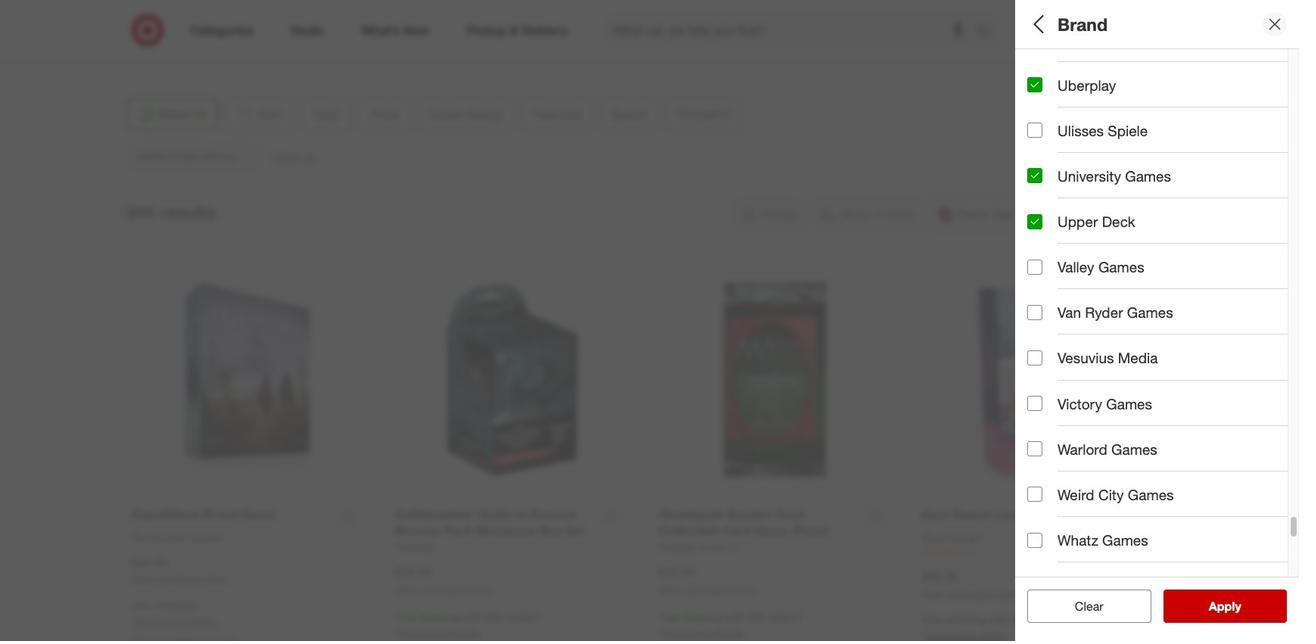 Task type: vqa. For each thing, say whether or not it's contained in the screenshot.
rightmost Deluxe
no



Task type: describe. For each thing, give the bounding box(es) containing it.
van
[[1058, 304, 1081, 321]]

free shipping with $35 orders*
[[922, 614, 1066, 627]]

shipping inside free shipping * * exclusions apply.
[[156, 600, 196, 613]]

2835
[[138, 13, 162, 26]]

$15.95
[[659, 565, 695, 580]]

spiele
[[1108, 122, 1148, 139]]

wi
[[188, 28, 201, 41]]

online for $18.99
[[467, 585, 491, 597]]

Vesuvius Media checkbox
[[1028, 351, 1043, 366]]

guest rating button
[[1028, 155, 1299, 208]]

purchased for $84.95
[[158, 575, 201, 586]]

rating
[[1072, 171, 1117, 188]]

Warlord Games checkbox
[[1028, 442, 1043, 457]]

park
[[220, 13, 242, 26]]

exclusions for $18.99
[[399, 626, 450, 639]]

clear for clear
[[1075, 599, 1104, 614]]

online for $20.99
[[994, 589, 1018, 600]]

University Games checkbox
[[1028, 168, 1043, 184]]

board
[[1028, 79, 1056, 92]]

$20.99
[[922, 568, 959, 584]]

$18.99
[[395, 565, 432, 580]]

uberplay
[[1058, 76, 1116, 94]]

$50
[[1196, 132, 1213, 145]]

$35 for $15.95
[[749, 610, 766, 623]]

apply. for $18.99
[[453, 626, 481, 639]]

valley
[[1058, 258, 1095, 276]]

online for $15.95
[[731, 585, 755, 597]]

&
[[1069, 291, 1076, 304]]

exclusions apply. button for $18.99
[[399, 625, 481, 640]]

25th
[[1138, 291, 1159, 304]]

vesuvius media
[[1058, 349, 1158, 367]]

fpo/apo
[[1028, 330, 1093, 347]]

0 horizontal spatial games;
[[1059, 79, 1096, 92]]

1 link
[[922, 546, 1156, 559]]

when for $84.95
[[132, 575, 155, 586]]

cards;
[[1255, 79, 1286, 92]]

$35 for $20.99
[[1012, 614, 1029, 627]]

search
[[969, 24, 1006, 39]]

card
[[1099, 79, 1122, 92]]

Uberplay checkbox
[[1028, 77, 1043, 93]]

drive
[[245, 13, 269, 26]]

exclusions for $15.95
[[663, 626, 713, 639]]

deck
[[1102, 213, 1136, 230]]

purchased for $20.99
[[948, 589, 992, 600]]

valley games
[[1058, 258, 1145, 276]]

all
[[1099, 599, 1111, 614]]

$100
[[1260, 132, 1283, 145]]

free inside free shipping * * exclusions apply.
[[132, 600, 153, 613]]

brand 0-hr art & technology; 25th century games; 2f-spiele; 2
[[1028, 272, 1299, 304]]

games; inside brand 0-hr art & technology; 25th century games; 2f-spiele; 2
[[1203, 291, 1240, 304]]

clear button
[[1028, 590, 1151, 623]]

ryder
[[1085, 304, 1123, 321]]

shipping for $18.99
[[419, 610, 460, 623]]

$18.99 when purchased online
[[395, 565, 491, 597]]

spiele;
[[1259, 291, 1292, 304]]

Valley Games checkbox
[[1028, 260, 1043, 275]]

$15;
[[1057, 132, 1077, 145]]

games for whatz games
[[1103, 532, 1149, 549]]

1
[[969, 546, 974, 558]]

Upper Deck checkbox
[[1028, 214, 1043, 229]]

see results
[[1193, 599, 1257, 614]]

warlord games
[[1058, 441, 1158, 458]]

purchased for $15.95
[[685, 585, 728, 597]]

2
[[1294, 291, 1299, 304]]

* down '$84.95 when purchased online'
[[196, 600, 200, 613]]

free for $20.99
[[922, 614, 943, 627]]

exclusions inside free shipping * * exclusions apply.
[[135, 616, 186, 629]]

search button
[[969, 14, 1006, 50]]

brand for brand
[[1058, 13, 1108, 35]]

van ryder games
[[1058, 304, 1173, 321]]

0 horizontal spatial exclusions apply. button
[[135, 615, 218, 630]]

$100;
[[1231, 132, 1257, 145]]

Van Ryder Games checkbox
[[1028, 305, 1043, 320]]

games for victory games
[[1106, 395, 1152, 412]]

$84.95 when purchased online
[[132, 555, 228, 586]]

upper
[[1058, 213, 1098, 230]]

free shipping with $35 orders* * exclusions apply. for $15.95
[[659, 610, 803, 639]]

technology;
[[1079, 291, 1135, 304]]

apply
[[1209, 599, 1242, 614]]

victory
[[1058, 395, 1102, 412]]

when for $15.95
[[659, 585, 682, 597]]

us
[[138, 43, 153, 56]]

2f-
[[1243, 291, 1259, 304]]

online for $84.95
[[204, 575, 228, 586]]

out
[[1109, 381, 1130, 398]]

type board games; card games; collectible trading cards; ga
[[1028, 60, 1299, 92]]

0-
[[1028, 291, 1038, 304]]

games for university games
[[1125, 167, 1171, 185]]

$20.99 when purchased online
[[922, 568, 1018, 600]]

What can we help you find? suggestions appear below search field
[[605, 14, 980, 47]]

shipping for $15.95
[[683, 610, 723, 623]]

$25;
[[1115, 132, 1135, 145]]



Task type: locate. For each thing, give the bounding box(es) containing it.
free down $84.95
[[132, 600, 153, 613]]

Include out of stock checkbox
[[1028, 382, 1043, 397]]

weird
[[1058, 486, 1095, 503]]

include out of stock
[[1058, 381, 1185, 398]]

brand inside 'dialog'
[[1058, 13, 1108, 35]]

guest rating
[[1028, 171, 1117, 188]]

when for $18.99
[[395, 585, 419, 597]]

1 horizontal spatial games;
[[1125, 79, 1162, 92]]

when inside $20.99 when purchased online
[[922, 589, 946, 600]]

$15.95 when purchased online
[[659, 565, 755, 597]]

results for see results
[[1218, 599, 1257, 614]]

clear inside the all filters dialog
[[1068, 599, 1096, 614]]

clear for clear all
[[1068, 599, 1096, 614]]

warlord
[[1058, 441, 1108, 458]]

all filters dialog
[[1015, 0, 1299, 641]]

featured button
[[1028, 208, 1299, 261]]

with for $18.99
[[463, 610, 482, 623]]

shipping for $20.99
[[946, 614, 987, 627]]

art
[[1052, 291, 1066, 304]]

1 horizontal spatial free shipping with $35 orders* * exclusions apply.
[[659, 610, 803, 639]]

guest
[[1028, 171, 1068, 188]]

brand for brand 0-hr art & technology; 25th century games; 2f-spiele; 2
[[1028, 272, 1069, 289]]

exclusions down $18.99 when purchased online at the left of page
[[399, 626, 450, 639]]

2 horizontal spatial orders*
[[1032, 614, 1066, 627]]

$15
[[1080, 132, 1097, 145]]

results for 944 results
[[160, 202, 216, 223]]

exclusions
[[135, 616, 186, 629], [399, 626, 450, 639], [663, 626, 713, 639]]

0 horizontal spatial orders*
[[505, 610, 539, 623]]

online inside $15.95 when purchased online
[[731, 585, 755, 597]]

exclusions apply. button down '$84.95 when purchased online'
[[135, 615, 218, 630]]

1 clear from the left
[[1068, 599, 1096, 614]]

victory games
[[1058, 395, 1152, 412]]

$35 down $20.99 when purchased online
[[1012, 614, 1029, 627]]

2 horizontal spatial exclusions
[[663, 626, 713, 639]]

free down $15.95
[[659, 610, 680, 623]]

purchased
[[158, 575, 201, 586], [421, 585, 465, 597], [685, 585, 728, 597], [948, 589, 992, 600]]

brand dialog
[[1015, 0, 1299, 641]]

with down $15.95 when purchased online
[[726, 610, 746, 623]]

*
[[196, 600, 200, 613], [132, 616, 135, 629], [395, 626, 399, 639], [659, 626, 663, 639]]

2 clear from the left
[[1075, 599, 1104, 614]]

online
[[204, 575, 228, 586], [467, 585, 491, 597], [731, 585, 755, 597], [994, 589, 1018, 600]]

free shipping with $35 orders* * exclusions apply. down $15.95 when purchased online
[[659, 610, 803, 639]]

2 horizontal spatial games;
[[1203, 291, 1240, 304]]

ulisses spiele
[[1058, 122, 1148, 139]]

brand up hr
[[1028, 272, 1069, 289]]

2 horizontal spatial exclusions apply. button
[[663, 625, 745, 640]]

free
[[132, 600, 153, 613], [395, 610, 416, 623], [659, 610, 680, 623], [922, 614, 943, 627]]

exclusions apply. button down $18.99 when purchased online at the left of page
[[399, 625, 481, 640]]

when down $18.99 at the left bottom of page
[[395, 585, 419, 597]]

* down $15.95
[[659, 626, 663, 639]]

clear down the whatz
[[1075, 599, 1104, 614]]

exclusions down $15.95 when purchased online
[[663, 626, 713, 639]]

1 free shipping with $35 orders* * exclusions apply. from the left
[[395, 610, 539, 639]]

1 horizontal spatial exclusions apply. button
[[399, 625, 481, 640]]

university games
[[1058, 167, 1171, 185]]

free shipping with $35 orders* * exclusions apply.
[[395, 610, 539, 639], [659, 610, 803, 639]]

,
[[182, 28, 185, 41]]

games for valley games
[[1099, 258, 1145, 276]]

fpo/apo button
[[1028, 314, 1299, 367]]

whatz
[[1058, 532, 1099, 549]]

trading
[[1218, 79, 1252, 92]]

online inside '$84.95 when purchased online'
[[204, 575, 228, 586]]

purchased inside $18.99 when purchased online
[[421, 585, 465, 597]]

brand
[[1058, 13, 1108, 35], [1028, 272, 1069, 289]]

all
[[1028, 13, 1048, 35]]

purchased down $15.95
[[685, 585, 728, 597]]

0 horizontal spatial free shipping with $35 orders* * exclusions apply.
[[395, 610, 539, 639]]

results right see
[[1218, 599, 1257, 614]]

orders* for $15.95
[[769, 610, 803, 623]]

filters
[[1053, 13, 1100, 35]]

0 horizontal spatial exclusions
[[135, 616, 186, 629]]

Weird City Games checkbox
[[1028, 487, 1043, 502]]

944
[[126, 202, 155, 223]]

when inside $18.99 when purchased online
[[395, 585, 419, 597]]

all filters
[[1028, 13, 1100, 35]]

exclusions apply. button for $15.95
[[663, 625, 745, 640]]

type
[[1028, 60, 1060, 77]]

clear inside brand 'dialog'
[[1075, 599, 1104, 614]]

price $0  –  $15; $15  –  $25; $25  –  $50; $50  –  $100; $100  –  
[[1028, 113, 1299, 145]]

free down $18.99 at the left bottom of page
[[395, 610, 416, 623]]

shipping down $18.99 when purchased online at the left of page
[[419, 610, 460, 623]]

orders* for $20.99
[[1032, 614, 1066, 627]]

Victory Games checkbox
[[1028, 396, 1043, 411]]

brand inside brand 0-hr art & technology; 25th century games; 2f-spiele; 2
[[1028, 272, 1069, 289]]

stock
[[1150, 381, 1185, 398]]

apply. down $18.99 when purchased online at the left of page
[[453, 626, 481, 639]]

results inside button
[[1218, 599, 1257, 614]]

$35 down $15.95 when purchased online
[[749, 610, 766, 623]]

purchased up free shipping * * exclusions apply. at the bottom left of the page
[[158, 575, 201, 586]]

hr
[[1038, 291, 1049, 304]]

2 horizontal spatial $35
[[1012, 614, 1029, 627]]

exclusions apply. button down $15.95 when purchased online
[[663, 625, 745, 640]]

free for $18.99
[[395, 610, 416, 623]]

university
[[1058, 167, 1121, 185]]

0 horizontal spatial with
[[463, 610, 482, 623]]

1 vertical spatial brand
[[1028, 272, 1069, 289]]

free shipping with $35 orders* * exclusions apply. for $18.99
[[395, 610, 539, 639]]

purchased for $18.99
[[421, 585, 465, 597]]

1 horizontal spatial with
[[726, 610, 746, 623]]

vesuvius
[[1058, 349, 1114, 367]]

shipping down $20.99 when purchased online
[[946, 614, 987, 627]]

of
[[1134, 381, 1146, 398]]

clear all
[[1068, 599, 1111, 614]]

see
[[1193, 599, 1215, 614]]

games for warlord games
[[1112, 441, 1158, 458]]

when inside '$84.95 when purchased online'
[[132, 575, 155, 586]]

results right the 944
[[160, 202, 216, 223]]

2 free shipping with $35 orders* * exclusions apply. from the left
[[659, 610, 803, 639]]

free shipping * * exclusions apply.
[[132, 600, 218, 629]]

2835 commerce park drive fitchburg , wi 53719 us
[[138, 13, 269, 56]]

exclusions down '$84.95 when purchased online'
[[135, 616, 186, 629]]

2 horizontal spatial apply.
[[716, 626, 745, 639]]

orders* for $18.99
[[505, 610, 539, 623]]

apply. down '$84.95 when purchased online'
[[189, 616, 218, 629]]

clear left all
[[1068, 599, 1096, 614]]

brand right all
[[1058, 13, 1108, 35]]

when down $20.99
[[922, 589, 946, 600]]

Ulisses Spiele checkbox
[[1028, 123, 1043, 138]]

$0
[[1028, 132, 1039, 145]]

purchased inside $20.99 when purchased online
[[948, 589, 992, 600]]

apply button
[[1163, 590, 1287, 623]]

collectible
[[1165, 79, 1215, 92]]

whatz games
[[1058, 532, 1149, 549]]

with for $15.95
[[726, 610, 746, 623]]

apply. for $15.95
[[716, 626, 745, 639]]

ulisses
[[1058, 122, 1104, 139]]

orders*
[[505, 610, 539, 623], [769, 610, 803, 623], [1032, 614, 1066, 627]]

53719
[[204, 28, 233, 41]]

2 horizontal spatial with
[[990, 614, 1009, 627]]

media
[[1118, 349, 1158, 367]]

Whatz Games checkbox
[[1028, 533, 1043, 548]]

when inside $15.95 when purchased online
[[659, 585, 682, 597]]

* down $18.99 at the left bottom of page
[[395, 626, 399, 639]]

city
[[1099, 486, 1124, 503]]

apply. inside free shipping * * exclusions apply.
[[189, 616, 218, 629]]

see results button
[[1163, 590, 1287, 623]]

free for $15.95
[[659, 610, 680, 623]]

purchased down $18.99 at the left bottom of page
[[421, 585, 465, 597]]

games; left card
[[1059, 79, 1096, 92]]

shipping down $15.95 when purchased online
[[683, 610, 723, 623]]

0 vertical spatial brand
[[1058, 13, 1108, 35]]

free shipping with $35 orders* * exclusions apply. down $18.99 when purchased online at the left of page
[[395, 610, 539, 639]]

apply.
[[189, 616, 218, 629], [453, 626, 481, 639], [716, 626, 745, 639]]

purchased inside '$84.95 when purchased online'
[[158, 575, 201, 586]]

0 horizontal spatial apply.
[[189, 616, 218, 629]]

commerce
[[165, 13, 217, 26]]

online inside $20.99 when purchased online
[[994, 589, 1018, 600]]

$25
[[1138, 132, 1155, 145]]

when for $20.99
[[922, 589, 946, 600]]

results
[[160, 202, 216, 223], [1218, 599, 1257, 614]]

century
[[1162, 291, 1200, 304]]

apply. down $15.95 when purchased online
[[716, 626, 745, 639]]

$84.95
[[132, 555, 168, 570]]

weird city games
[[1058, 486, 1174, 503]]

online inside $18.99 when purchased online
[[467, 585, 491, 597]]

$50;
[[1173, 132, 1193, 145]]

1 horizontal spatial orders*
[[769, 610, 803, 623]]

when down $84.95
[[132, 575, 155, 586]]

0 horizontal spatial results
[[160, 202, 216, 223]]

with for $20.99
[[990, 614, 1009, 627]]

shipping down '$84.95 when purchased online'
[[156, 600, 196, 613]]

games;
[[1059, 79, 1096, 92], [1125, 79, 1162, 92], [1203, 291, 1240, 304]]

when
[[132, 575, 155, 586], [395, 585, 419, 597], [659, 585, 682, 597], [922, 589, 946, 600]]

upper deck
[[1058, 213, 1136, 230]]

games; left 2f- at the top of the page
[[1203, 291, 1240, 304]]

1 horizontal spatial results
[[1218, 599, 1257, 614]]

$35 for $18.99
[[485, 610, 502, 623]]

with down $20.99 when purchased online
[[990, 614, 1009, 627]]

include
[[1058, 381, 1105, 398]]

1 horizontal spatial $35
[[749, 610, 766, 623]]

purchased inside $15.95 when purchased online
[[685, 585, 728, 597]]

free down $20.99
[[922, 614, 943, 627]]

1 vertical spatial results
[[1218, 599, 1257, 614]]

0 vertical spatial results
[[160, 202, 216, 223]]

featured
[[1028, 219, 1088, 236]]

games; right card
[[1125, 79, 1162, 92]]

* down $84.95
[[132, 616, 135, 629]]

fitchburg
[[138, 28, 182, 41]]

exclusions apply. button
[[135, 615, 218, 630], [399, 625, 481, 640], [663, 625, 745, 640]]

clear all button
[[1028, 590, 1151, 623]]

1 horizontal spatial apply.
[[453, 626, 481, 639]]

price
[[1028, 113, 1063, 130]]

when down $15.95
[[659, 585, 682, 597]]

0 horizontal spatial $35
[[485, 610, 502, 623]]

purchased down $20.99
[[948, 589, 992, 600]]

1 horizontal spatial exclusions
[[399, 626, 450, 639]]

with down $18.99 when purchased online at the left of page
[[463, 610, 482, 623]]

$35 down $18.99 when purchased online at the left of page
[[485, 610, 502, 623]]



